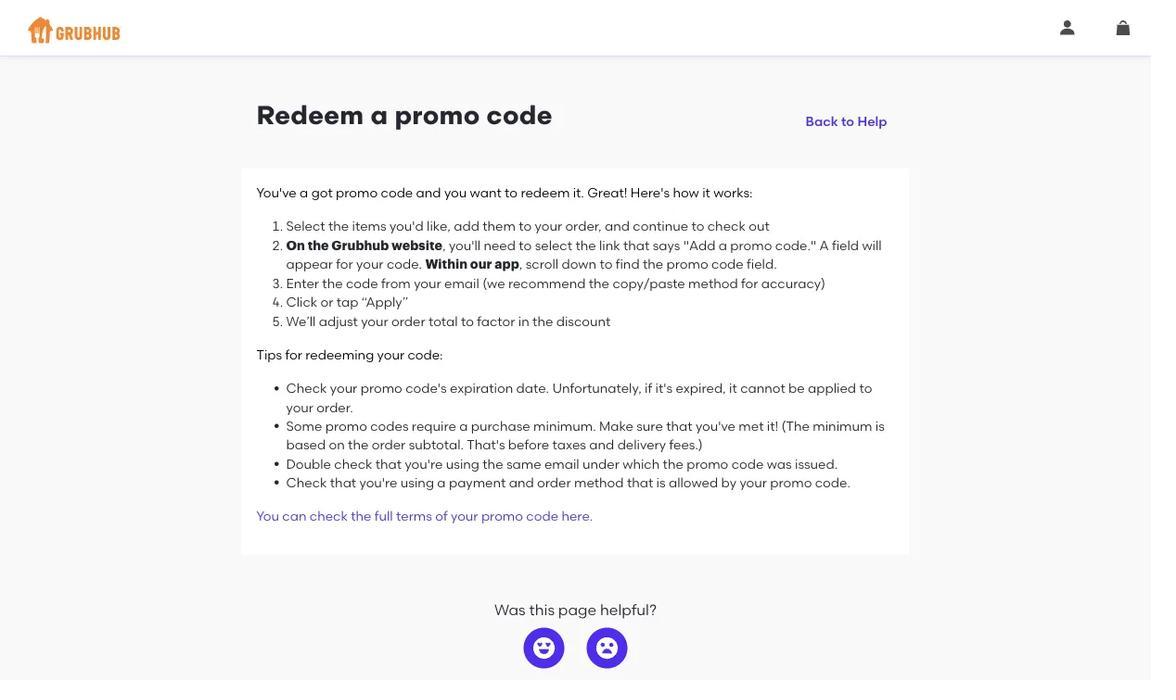 Task type: vqa. For each thing, say whether or not it's contained in the screenshot.
not to the left
no



Task type: locate. For each thing, give the bounding box(es) containing it.
email down within
[[444, 276, 479, 292]]

method inside enter the code from your email (we recommend the copy/paste method for accuracy) click or tap "apply" we'll adjust your order total to factor in the discount
[[688, 276, 738, 292]]

is down which
[[656, 475, 666, 491]]

code inside 'check your promo code's expiration date. unfortunately, if it's expired, it cannot be applied to your order. some promo codes require a purchase minimum. make sure that you've met it! (the minimum is based on the order subtotal. that's before taxes and delivery fees.) double check that you're using the same email under which the promo code was issued. check that you're using a payment and order method that is allowed by your promo code.'
[[732, 456, 764, 472]]

method
[[688, 276, 738, 292], [574, 475, 624, 491]]

0 vertical spatial check
[[286, 381, 327, 397]]

(we
[[482, 276, 505, 292]]

to right want
[[505, 185, 518, 201]]

purchase
[[471, 418, 530, 434]]

2 vertical spatial for
[[285, 347, 302, 363]]

,
[[442, 237, 446, 253], [519, 257, 523, 272]]

it left cannot
[[729, 381, 737, 397]]

1 vertical spatial you're
[[359, 475, 397, 491]]

for inside enter the code from your email (we recommend the copy/paste method for accuracy) click or tap "apply" we'll adjust your order total to factor in the discount
[[741, 276, 758, 292]]

enter
[[286, 276, 319, 292]]

order down "apply"
[[391, 314, 425, 329]]

the left 'full'
[[351, 509, 371, 524]]

a
[[371, 100, 388, 131], [300, 185, 308, 201], [719, 237, 727, 253], [459, 418, 468, 434], [437, 475, 446, 491]]

for inside , you'll need to select the link that says "add a promo code." a field will appear for your code.
[[336, 257, 353, 272]]

1 horizontal spatial ,
[[519, 257, 523, 272]]

you're
[[405, 456, 443, 472], [359, 475, 397, 491]]

promo inside , you'll need to select the link that says "add a promo code." a field will appear for your code.
[[730, 237, 772, 253]]

to down the select the items you'd like, add them to your order, and continue to check out
[[519, 237, 532, 253]]

within our app , scroll down to find the promo code field.
[[425, 257, 777, 272]]

2 horizontal spatial for
[[741, 276, 758, 292]]

by
[[721, 475, 737, 491]]

or
[[321, 295, 333, 310]]

0 horizontal spatial ,
[[442, 237, 446, 253]]

, left the scroll
[[519, 257, 523, 272]]

the down within our app , scroll down to find the promo code field.
[[589, 276, 609, 292]]

on
[[329, 437, 345, 453]]

1 horizontal spatial email
[[544, 456, 579, 472]]

order down same
[[537, 475, 571, 491]]

helpful?
[[600, 602, 657, 620]]

and down same
[[509, 475, 534, 491]]

code:
[[408, 347, 443, 363]]

applied
[[808, 381, 856, 397]]

you're down the subtotal. in the left of the page
[[405, 456, 443, 472]]

1 vertical spatial code.
[[815, 475, 850, 491]]

1 check from the top
[[286, 381, 327, 397]]

our
[[470, 258, 492, 271]]

1 vertical spatial it
[[729, 381, 737, 397]]

back to help link
[[798, 99, 895, 133]]

to inside , you'll need to select the link that says "add a promo code." a field will appear for your code.
[[519, 237, 532, 253]]

code up tap
[[346, 276, 378, 292]]

the
[[328, 218, 349, 234], [575, 237, 596, 253], [308, 239, 329, 252], [643, 257, 663, 272], [322, 276, 343, 292], [589, 276, 609, 292], [533, 314, 553, 329], [348, 437, 369, 453], [483, 456, 503, 472], [663, 456, 683, 472], [351, 509, 371, 524]]

it right the how
[[702, 185, 710, 201]]

that down which
[[627, 475, 653, 491]]

for down grubhub
[[336, 257, 353, 272]]

method down "under"
[[574, 475, 624, 491]]

you're up 'full'
[[359, 475, 397, 491]]

your down on the grubhub website
[[356, 257, 384, 272]]

scroll
[[526, 257, 559, 272]]

0 vertical spatial method
[[688, 276, 738, 292]]

0 horizontal spatial it
[[702, 185, 710, 201]]

check up order.
[[286, 381, 327, 397]]

select the items you'd like, add them to your order, and continue to check out
[[286, 218, 770, 234]]

based
[[286, 437, 326, 453]]

factor
[[477, 314, 515, 329]]

code up by
[[732, 456, 764, 472]]

that down codes
[[375, 456, 402, 472]]

1 vertical spatial check
[[286, 475, 327, 491]]

of
[[435, 509, 448, 524]]

1 small image from the left
[[1060, 20, 1075, 35]]

order down codes
[[372, 437, 406, 453]]

0 vertical spatial using
[[446, 456, 479, 472]]

1 vertical spatial check
[[334, 456, 372, 472]]

is right minimum
[[875, 418, 885, 434]]

0 vertical spatial for
[[336, 257, 353, 272]]

0 vertical spatial order
[[391, 314, 425, 329]]

using up terms
[[401, 475, 434, 491]]

met
[[739, 418, 764, 434]]

email down taxes
[[544, 456, 579, 472]]

0 horizontal spatial method
[[574, 475, 624, 491]]

expiration
[[450, 381, 513, 397]]

0 vertical spatial is
[[875, 418, 885, 434]]

down
[[562, 257, 596, 272]]

code. down issued.
[[815, 475, 850, 491]]

1 vertical spatial ,
[[519, 257, 523, 272]]

minimum
[[813, 418, 872, 434]]

can
[[282, 509, 307, 524]]

for down field.
[[741, 276, 758, 292]]

and left you
[[416, 185, 441, 201]]

method inside 'check your promo code's expiration date. unfortunately, if it's expired, it cannot be applied to your order. some promo codes require a purchase minimum. make sure that you've met it! (the minimum is based on the order subtotal. that's before taxes and delivery fees.) double check that you're using the same email under which the promo code was issued. check that you're using a payment and order method that is allowed by your promo code.'
[[574, 475, 624, 491]]

here's
[[631, 185, 670, 201]]

0 vertical spatial it
[[702, 185, 710, 201]]

, inside , you'll need to select the link that says "add a promo code." a field will appear for your code.
[[442, 237, 446, 253]]

redeem a promo code
[[256, 100, 553, 131]]

promo
[[395, 100, 480, 131], [336, 185, 378, 201], [730, 237, 772, 253], [666, 257, 708, 272], [360, 381, 402, 397], [325, 418, 367, 434], [687, 456, 728, 472], [770, 475, 812, 491], [481, 509, 523, 524]]

a right "add
[[719, 237, 727, 253]]

check left out
[[707, 218, 746, 234]]

1 horizontal spatial you're
[[405, 456, 443, 472]]

a
[[820, 237, 829, 253]]

1 vertical spatial method
[[574, 475, 624, 491]]

1 horizontal spatial is
[[875, 418, 885, 434]]

field
[[832, 237, 859, 253]]

was
[[494, 602, 526, 620]]

will
[[862, 237, 882, 253]]

1 horizontal spatial for
[[336, 257, 353, 272]]

order inside enter the code from your email (we recommend the copy/paste method for accuracy) click or tap "apply" we'll adjust your order total to factor in the discount
[[391, 314, 425, 329]]

in
[[518, 314, 529, 329]]

small image
[[1060, 20, 1075, 35], [1116, 20, 1131, 35]]

the down order,
[[575, 237, 596, 253]]

terms
[[396, 509, 432, 524]]

1 vertical spatial using
[[401, 475, 434, 491]]

1 horizontal spatial it
[[729, 381, 737, 397]]

cannot
[[740, 381, 785, 397]]

1 vertical spatial email
[[544, 456, 579, 472]]

them
[[483, 218, 516, 234]]

0 vertical spatial code.
[[387, 257, 422, 272]]

check down on
[[334, 456, 372, 472]]

double
[[286, 456, 331, 472]]

that up find
[[623, 237, 650, 253]]

promo down payment on the bottom of page
[[481, 509, 523, 524]]

that's
[[467, 437, 505, 453]]

great!
[[587, 185, 627, 201]]

to left the help
[[841, 113, 854, 129]]

the up grubhub
[[328, 218, 349, 234]]

tips for redeeming your code:
[[256, 347, 443, 363]]

0 vertical spatial ,
[[442, 237, 446, 253]]

order,
[[565, 218, 602, 234]]

redeem
[[256, 100, 364, 131]]

app
[[495, 258, 519, 271]]

check down double
[[286, 475, 327, 491]]

code. inside 'check your promo code's expiration date. unfortunately, if it's expired, it cannot be applied to your order. some promo codes require a purchase minimum. make sure that you've met it! (the minimum is based on the order subtotal. that's before taxes and delivery fees.) double check that you're using the same email under which the promo code was issued. check that you're using a payment and order method that is allowed by your promo code.'
[[815, 475, 850, 491]]

the right in
[[533, 314, 553, 329]]

on
[[286, 239, 305, 252]]

to right total
[[461, 314, 474, 329]]

0 horizontal spatial is
[[656, 475, 666, 491]]

codes
[[370, 418, 409, 434]]

date.
[[516, 381, 549, 397]]

promo down out
[[730, 237, 772, 253]]

1 horizontal spatial small image
[[1116, 20, 1131, 35]]

0 vertical spatial email
[[444, 276, 479, 292]]

0 horizontal spatial email
[[444, 276, 479, 292]]

this
[[529, 602, 555, 620]]

it
[[702, 185, 710, 201], [729, 381, 737, 397]]

recommend
[[508, 276, 586, 292]]

0 horizontal spatial code.
[[387, 257, 422, 272]]

0 horizontal spatial for
[[285, 347, 302, 363]]

how
[[673, 185, 699, 201]]

code down "add
[[711, 257, 744, 272]]

your inside , you'll need to select the link that says "add a promo code." a field will appear for your code.
[[356, 257, 384, 272]]

is
[[875, 418, 885, 434], [656, 475, 666, 491]]

email
[[444, 276, 479, 292], [544, 456, 579, 472]]

your right "of"
[[451, 509, 478, 524]]

a inside , you'll need to select the link that says "add a promo code." a field will appear for your code.
[[719, 237, 727, 253]]

and
[[416, 185, 441, 201], [605, 218, 630, 234], [589, 437, 614, 453], [509, 475, 534, 491]]

code. inside , you'll need to select the link that says "add a promo code." a field will appear for your code.
[[387, 257, 422, 272]]

items
[[352, 218, 386, 234]]

grubhub
[[331, 239, 389, 252]]

promo down was on the right bottom
[[770, 475, 812, 491]]

to inside 'check your promo code's expiration date. unfortunately, if it's expired, it cannot be applied to your order. some promo codes require a purchase minimum. make sure that you've met it! (the minimum is based on the order subtotal. that's before taxes and delivery fees.) double check that you're using the same email under which the promo code was issued. check that you're using a payment and order method that is allowed by your promo code.'
[[859, 381, 872, 397]]

code. up from
[[387, 257, 422, 272]]

check right can
[[310, 509, 348, 524]]

expired,
[[676, 381, 726, 397]]

, down like,
[[442, 237, 446, 253]]

you can check the full terms of your promo code here.
[[256, 509, 593, 524]]

1 horizontal spatial code.
[[815, 475, 850, 491]]

require
[[412, 418, 456, 434]]

out
[[749, 218, 770, 234]]

code.
[[387, 257, 422, 272], [815, 475, 850, 491]]

0 horizontal spatial small image
[[1060, 20, 1075, 35]]

the up or
[[322, 276, 343, 292]]

you
[[256, 509, 279, 524]]

code up you've a got promo code and you want to redeem it. great! here's how it works:
[[487, 100, 553, 131]]

1 vertical spatial for
[[741, 276, 758, 292]]

back
[[806, 113, 838, 129]]

the up copy/paste
[[643, 257, 663, 272]]

promo up codes
[[360, 381, 402, 397]]

to
[[841, 113, 854, 129], [505, 185, 518, 201], [519, 218, 532, 234], [691, 218, 704, 234], [519, 237, 532, 253], [600, 257, 613, 272], [461, 314, 474, 329], [859, 381, 872, 397]]

be
[[789, 381, 805, 397]]

1 horizontal spatial method
[[688, 276, 738, 292]]

2 check from the top
[[286, 475, 327, 491]]

method down "add
[[688, 276, 738, 292]]

total
[[428, 314, 458, 329]]

using up payment on the bottom of page
[[446, 456, 479, 472]]

to right applied
[[859, 381, 872, 397]]

order
[[391, 314, 425, 329], [372, 437, 406, 453], [537, 475, 571, 491]]

for right tips
[[285, 347, 302, 363]]

back to help
[[806, 113, 887, 129]]

1 vertical spatial order
[[372, 437, 406, 453]]

tap
[[337, 295, 359, 310]]



Task type: describe. For each thing, give the bounding box(es) containing it.
a up that's
[[459, 418, 468, 434]]

enter the code from your email (we recommend the copy/paste method for accuracy) click or tap "apply" we'll adjust your order total to factor in the discount
[[286, 276, 826, 329]]

this page was helpful image
[[533, 638, 555, 660]]

from
[[381, 276, 411, 292]]

you've
[[696, 418, 735, 434]]

within
[[425, 258, 468, 271]]

order.
[[317, 400, 353, 415]]

promo down "add
[[666, 257, 708, 272]]

a right redeem
[[371, 100, 388, 131]]

code."
[[775, 237, 816, 253]]

1 vertical spatial is
[[656, 475, 666, 491]]

a left got
[[300, 185, 308, 201]]

field.
[[747, 257, 777, 272]]

promo up you
[[395, 100, 480, 131]]

this page was not helpful image
[[596, 638, 618, 660]]

your down within
[[414, 276, 441, 292]]

the down fees.)
[[663, 456, 683, 472]]

allowed
[[669, 475, 718, 491]]

select
[[535, 237, 572, 253]]

adjust
[[319, 314, 358, 329]]

0 vertical spatial check
[[707, 218, 746, 234]]

appear
[[286, 257, 333, 272]]

website
[[391, 239, 442, 252]]

was
[[767, 456, 792, 472]]

find
[[616, 257, 640, 272]]

your up order.
[[330, 381, 357, 397]]

your right by
[[740, 475, 767, 491]]

under
[[583, 456, 619, 472]]

if
[[645, 381, 652, 397]]

full
[[375, 509, 393, 524]]

1 horizontal spatial using
[[446, 456, 479, 472]]

page
[[558, 602, 597, 620]]

0 vertical spatial you're
[[405, 456, 443, 472]]

the down that's
[[483, 456, 503, 472]]

your left code:
[[377, 347, 404, 363]]

it.
[[573, 185, 584, 201]]

, you'll need to select the link that says "add a promo code." a field will appear for your code.
[[286, 237, 882, 272]]

which
[[623, 456, 660, 472]]

check inside 'check your promo code's expiration date. unfortunately, if it's expired, it cannot be applied to your order. some promo codes require a purchase minimum. make sure that you've met it! (the minimum is based on the order subtotal. that's before taxes and delivery fees.) double check that you're using the same email under which the promo code was issued. check that you're using a payment and order method that is allowed by your promo code.'
[[334, 456, 372, 472]]

promo up allowed
[[687, 456, 728, 472]]

link
[[599, 237, 620, 253]]

subtotal.
[[409, 437, 464, 453]]

accuracy)
[[761, 276, 826, 292]]

add
[[454, 218, 479, 234]]

payment
[[449, 475, 506, 491]]

need
[[484, 237, 516, 253]]

discount
[[556, 314, 611, 329]]

email inside enter the code from your email (we recommend the copy/paste method for accuracy) click or tap "apply" we'll adjust your order total to factor in the discount
[[444, 276, 479, 292]]

got
[[311, 185, 333, 201]]

code left here.
[[526, 509, 558, 524]]

email inside 'check your promo code's expiration date. unfortunately, if it's expired, it cannot be applied to your order. some promo codes require a purchase minimum. make sure that you've met it! (the minimum is based on the order subtotal. that's before taxes and delivery fees.) double check that you're using the same email under which the promo code was issued. check that you're using a payment and order method that is allowed by your promo code.'
[[544, 456, 579, 472]]

same
[[506, 456, 541, 472]]

code's
[[405, 381, 447, 397]]

that down on
[[330, 475, 356, 491]]

works:
[[713, 185, 753, 201]]

you've a got promo code and you want to redeem it. great! here's how it works:
[[256, 185, 753, 201]]

says
[[653, 237, 680, 253]]

delivery
[[617, 437, 666, 453]]

0 horizontal spatial you're
[[359, 475, 397, 491]]

your up 'select'
[[535, 218, 562, 234]]

2 vertical spatial order
[[537, 475, 571, 491]]

to inside enter the code from your email (we recommend the copy/paste method for accuracy) click or tap "apply" we'll adjust your order total to factor in the discount
[[461, 314, 474, 329]]

make
[[599, 418, 633, 434]]

tips
[[256, 347, 282, 363]]

2 vertical spatial check
[[310, 509, 348, 524]]

promo right got
[[336, 185, 378, 201]]

help
[[857, 113, 887, 129]]

we'll
[[286, 314, 316, 329]]

you've
[[256, 185, 297, 201]]

you
[[444, 185, 467, 201]]

redeem
[[521, 185, 570, 201]]

the inside , you'll need to select the link that says "add a promo code." a field will appear for your code.
[[575, 237, 596, 253]]

click
[[286, 295, 317, 310]]

like,
[[427, 218, 451, 234]]

was this page helpful?
[[494, 602, 657, 620]]

the right on
[[348, 437, 369, 453]]

code up you'd
[[381, 185, 413, 201]]

to right them
[[519, 218, 532, 234]]

issued.
[[795, 456, 838, 472]]

grubhub logo image
[[28, 12, 121, 49]]

it's
[[655, 381, 673, 397]]

your down "apply"
[[361, 314, 388, 329]]

you'll
[[449, 237, 481, 253]]

it inside 'check your promo code's expiration date. unfortunately, if it's expired, it cannot be applied to your order. some promo codes require a purchase minimum. make sure that you've met it! (the minimum is based on the order subtotal. that's before taxes and delivery fees.) double check that you're using the same email under which the promo code was issued. check that you're using a payment and order method that is allowed by your promo code.'
[[729, 381, 737, 397]]

sure
[[637, 418, 663, 434]]

check your promo code's expiration date. unfortunately, if it's expired, it cannot be applied to your order. some promo codes require a purchase minimum. make sure that you've met it! (the minimum is based on the order subtotal. that's before taxes and delivery fees.) double check that you're using the same email under which the promo code was issued. check that you're using a payment and order method that is allowed by your promo code.
[[286, 381, 885, 491]]

copy/paste
[[613, 276, 685, 292]]

minimum.
[[533, 418, 596, 434]]

your up some at the bottom
[[286, 400, 314, 415]]

"add
[[683, 237, 715, 253]]

taxes
[[552, 437, 586, 453]]

on the grubhub website
[[286, 239, 442, 252]]

a up "of"
[[437, 475, 446, 491]]

the up appear
[[308, 239, 329, 252]]

that up fees.)
[[666, 418, 692, 434]]

it!
[[767, 418, 778, 434]]

redeeming
[[305, 347, 374, 363]]

that inside , you'll need to select the link that says "add a promo code." a field will appear for your code.
[[623, 237, 650, 253]]

to down link
[[600, 257, 613, 272]]

select
[[286, 218, 325, 234]]

and up link
[[605, 218, 630, 234]]

0 horizontal spatial using
[[401, 475, 434, 491]]

code inside enter the code from your email (we recommend the copy/paste method for accuracy) click or tap "apply" we'll adjust your order total to factor in the discount
[[346, 276, 378, 292]]

to up "add
[[691, 218, 704, 234]]

and up "under"
[[589, 437, 614, 453]]

before
[[508, 437, 549, 453]]

2 small image from the left
[[1116, 20, 1131, 35]]

continue
[[633, 218, 688, 234]]

you'd
[[390, 218, 424, 234]]

"apply"
[[362, 295, 408, 310]]

you can check the full terms of your promo code here. link
[[256, 509, 593, 524]]

promo up on
[[325, 418, 367, 434]]

fees.)
[[669, 437, 703, 453]]



